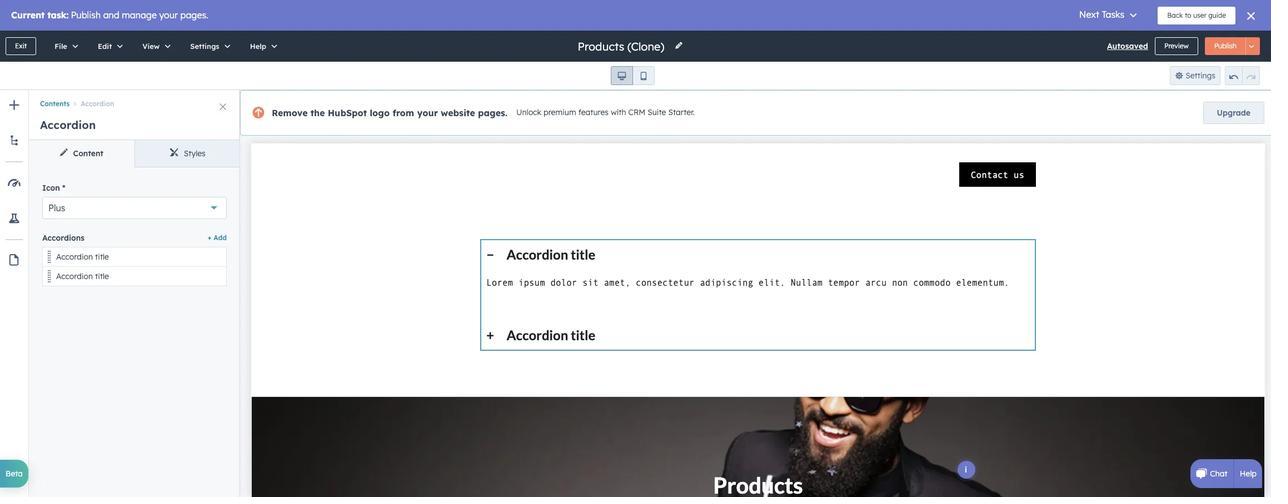 Task type: locate. For each thing, give the bounding box(es) containing it.
crm
[[629, 107, 646, 117]]

settings button
[[179, 31, 238, 62], [1170, 66, 1221, 85]]

None field
[[577, 39, 668, 54]]

settings right view button
[[190, 42, 219, 51]]

0 vertical spatial accordion title
[[56, 252, 109, 262]]

1 vertical spatial settings button
[[1170, 66, 1221, 85]]

accordion
[[81, 100, 114, 108], [40, 118, 96, 132], [56, 252, 93, 262], [56, 271, 93, 281]]

1 vertical spatial accordion title
[[56, 271, 109, 281]]

0 vertical spatial title
[[95, 252, 109, 262]]

settings
[[190, 42, 219, 51], [1186, 71, 1216, 81]]

upgrade
[[1218, 108, 1251, 118]]

1 vertical spatial title
[[95, 271, 109, 281]]

suite
[[648, 107, 666, 117]]

view
[[142, 42, 160, 51]]

help button
[[238, 31, 285, 62]]

autosaved button
[[1108, 39, 1149, 53]]

group
[[611, 66, 655, 85], [1226, 66, 1261, 85]]

from
[[393, 107, 414, 118]]

close image
[[220, 103, 226, 110]]

the
[[311, 107, 325, 118]]

1 vertical spatial settings
[[1186, 71, 1216, 81]]

0 horizontal spatial settings button
[[179, 31, 238, 62]]

0 horizontal spatial group
[[611, 66, 655, 85]]

2 accordion title from the top
[[56, 271, 109, 281]]

title
[[95, 252, 109, 262], [95, 271, 109, 281]]

unlock
[[517, 107, 542, 117]]

0 horizontal spatial settings
[[190, 42, 219, 51]]

group down publish group
[[1226, 66, 1261, 85]]

settings down preview button
[[1186, 71, 1216, 81]]

pages.
[[478, 107, 508, 118]]

hubspot
[[328, 107, 367, 118]]

publish group
[[1205, 37, 1261, 55]]

0 vertical spatial settings
[[190, 42, 219, 51]]

accordion button
[[70, 100, 114, 108]]

0 horizontal spatial help
[[250, 42, 266, 51]]

1 horizontal spatial group
[[1226, 66, 1261, 85]]

contents button
[[40, 100, 70, 108]]

tab list
[[29, 140, 240, 167]]

website
[[441, 107, 475, 118]]

1 accordion title from the top
[[56, 252, 109, 262]]

accordion title
[[56, 252, 109, 262], [56, 271, 109, 281]]

1 horizontal spatial help
[[1240, 469, 1257, 479]]

view button
[[131, 31, 179, 62]]

upgrade link
[[1204, 102, 1265, 124]]

1 vertical spatial help
[[1240, 469, 1257, 479]]

icon
[[42, 183, 60, 193]]

plus
[[48, 203, 65, 214]]

content
[[73, 148, 103, 158]]

1 group from the left
[[611, 66, 655, 85]]

help inside button
[[250, 42, 266, 51]]

help
[[250, 42, 266, 51], [1240, 469, 1257, 479]]

publish
[[1215, 42, 1237, 50]]

1 horizontal spatial settings
[[1186, 71, 1216, 81]]

group up crm
[[611, 66, 655, 85]]

navigation
[[29, 90, 240, 110]]

2 title from the top
[[95, 271, 109, 281]]

0 vertical spatial help
[[250, 42, 266, 51]]



Task type: vqa. For each thing, say whether or not it's contained in the screenshot.
publish
yes



Task type: describe. For each thing, give the bounding box(es) containing it.
with
[[611, 107, 626, 117]]

plus button
[[42, 197, 227, 219]]

preview button
[[1155, 37, 1199, 55]]

styles
[[184, 148, 206, 158]]

file button
[[43, 31, 86, 62]]

0 vertical spatial settings button
[[179, 31, 238, 62]]

+ add
[[208, 234, 227, 242]]

publish button
[[1205, 37, 1247, 55]]

beta
[[6, 469, 23, 479]]

your
[[417, 107, 438, 118]]

styles link
[[134, 140, 240, 167]]

edit
[[98, 42, 112, 51]]

1 horizontal spatial settings button
[[1170, 66, 1221, 85]]

accordion inside navigation
[[81, 100, 114, 108]]

1 title from the top
[[95, 252, 109, 262]]

navigation containing contents
[[29, 90, 240, 110]]

file
[[55, 42, 67, 51]]

chat
[[1211, 469, 1228, 479]]

starter.
[[669, 107, 695, 117]]

contents
[[40, 100, 70, 108]]

tab list containing content
[[29, 140, 240, 167]]

exit link
[[6, 37, 36, 55]]

autosaved
[[1108, 41, 1149, 51]]

content link
[[29, 140, 134, 167]]

preview
[[1165, 42, 1189, 50]]

remove the hubspot logo from your website pages.
[[272, 107, 508, 118]]

add
[[214, 234, 227, 242]]

features
[[579, 107, 609, 117]]

+
[[208, 234, 212, 242]]

exit
[[15, 42, 27, 50]]

edit button
[[86, 31, 131, 62]]

beta button
[[0, 460, 28, 488]]

accordions
[[42, 233, 85, 243]]

remove
[[272, 107, 308, 118]]

2 group from the left
[[1226, 66, 1261, 85]]

logo
[[370, 107, 390, 118]]

unlock premium features with crm suite starter.
[[517, 107, 695, 117]]

+ add button
[[208, 231, 227, 244]]

premium
[[544, 107, 576, 117]]



